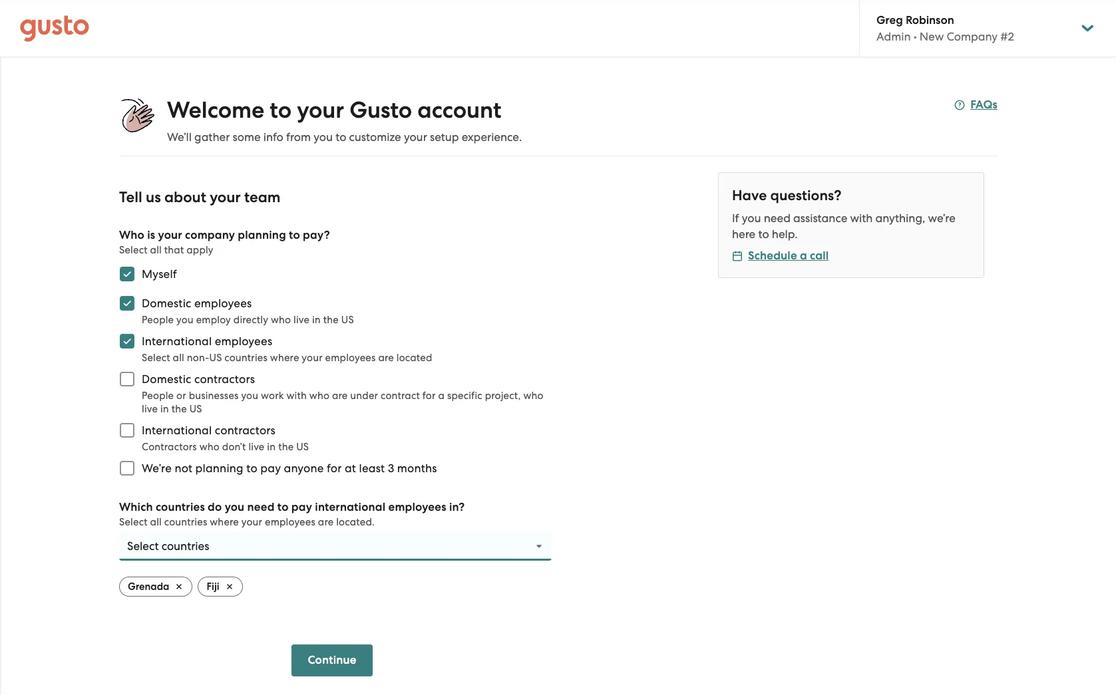 Task type: locate. For each thing, give the bounding box(es) containing it.
your up that
[[158, 228, 182, 242]]

is
[[147, 228, 155, 242]]

anything,
[[876, 212, 926, 225]]

2 horizontal spatial live
[[294, 314, 310, 326]]

to
[[270, 97, 292, 124], [336, 130, 346, 144], [759, 228, 769, 241], [289, 228, 300, 242], [246, 462, 258, 475], [277, 501, 289, 515]]

1 horizontal spatial for
[[423, 390, 436, 402]]

contractors
[[194, 373, 255, 386], [215, 424, 276, 437]]

pay down anyone
[[291, 501, 312, 515]]

which countries do you need to pay international employees in? select all countries where your employees are located.
[[119, 501, 465, 529]]

contractors for international contractors
[[215, 424, 276, 437]]

people for domestic contractors
[[142, 390, 174, 402]]

you inside 'if you need assistance with anything, we're here to help.'
[[742, 212, 761, 225]]

3
[[388, 462, 394, 475]]

account
[[418, 97, 502, 124]]

you inside people or businesses you work with who are under contract for a specific project, who live in the us
[[241, 390, 258, 402]]

schedule a call button
[[732, 248, 829, 264]]

to down contractors who don't live in the us
[[246, 462, 258, 475]]

you left work
[[241, 390, 258, 402]]

a
[[800, 249, 807, 263], [438, 390, 445, 402]]

1 vertical spatial countries
[[156, 501, 205, 515]]

you right from
[[314, 130, 333, 144]]

2 horizontal spatial the
[[323, 314, 339, 326]]

planning inside who is your company planning to pay? select all that apply
[[238, 228, 286, 242]]

people up international employees checkbox at the left of page
[[142, 314, 174, 326]]

us
[[146, 188, 161, 206]]

you right do
[[225, 501, 245, 515]]

need
[[764, 212, 791, 225], [247, 501, 275, 515]]

myself
[[142, 268, 177, 281]]

contractors up businesses
[[194, 373, 255, 386]]

contractors
[[142, 441, 197, 453]]

who right directly
[[271, 314, 291, 326]]

we'll
[[167, 130, 192, 144]]

1 horizontal spatial live
[[249, 441, 265, 453]]

1 vertical spatial a
[[438, 390, 445, 402]]

0 vertical spatial countries
[[225, 352, 268, 364]]

1 vertical spatial international
[[142, 424, 212, 437]]

2 horizontal spatial in
[[312, 314, 321, 326]]

some
[[233, 130, 261, 144]]

1 horizontal spatial pay
[[291, 501, 312, 515]]

gusto
[[350, 97, 412, 124]]

1 vertical spatial domestic
[[142, 373, 191, 386]]

0 vertical spatial contractors
[[194, 373, 255, 386]]

where up work
[[270, 352, 299, 364]]

are left located
[[378, 352, 394, 364]]

0 horizontal spatial with
[[287, 390, 307, 402]]

the
[[323, 314, 339, 326], [172, 403, 187, 415], [278, 441, 294, 453]]

need inside which countries do you need to pay international employees in? select all countries where your employees are located.
[[247, 501, 275, 515]]

to inside 'if you need assistance with anything, we're here to help.'
[[759, 228, 769, 241]]

international up non-
[[142, 335, 212, 348]]

if you need assistance with anything, we're here to help.
[[732, 212, 956, 241]]

1 vertical spatial where
[[210, 517, 239, 529]]

where
[[270, 352, 299, 364], [210, 517, 239, 529]]

your
[[297, 97, 344, 124], [404, 130, 427, 144], [210, 188, 241, 206], [158, 228, 182, 242], [302, 352, 323, 364], [242, 517, 262, 529]]

select down which
[[119, 517, 148, 529]]

all
[[150, 244, 162, 256], [173, 352, 184, 364], [150, 517, 162, 529]]

live up "international contractors" option
[[142, 403, 158, 415]]

1 vertical spatial pay
[[291, 501, 312, 515]]

0 horizontal spatial live
[[142, 403, 158, 415]]

1 horizontal spatial with
[[850, 212, 873, 225]]

0 horizontal spatial in
[[160, 403, 169, 415]]

planning down contractors who don't live in the us
[[195, 462, 244, 475]]

1 vertical spatial in
[[160, 403, 169, 415]]

live up select all non-us countries where your employees are located
[[294, 314, 310, 326]]

countries down not
[[164, 517, 207, 529]]

in up select all non-us countries where your employees are located
[[312, 314, 321, 326]]

we're
[[928, 212, 956, 225]]

0 vertical spatial for
[[423, 390, 436, 402]]

domestic
[[142, 297, 191, 310], [142, 373, 191, 386]]

where down do
[[210, 517, 239, 529]]

team
[[244, 188, 281, 206]]

who
[[119, 228, 144, 242]]

people left "or"
[[142, 390, 174, 402]]

2 vertical spatial select
[[119, 517, 148, 529]]

the up select all non-us countries where your employees are located
[[323, 314, 339, 326]]

grenada link
[[119, 577, 193, 597]]

0 vertical spatial where
[[270, 352, 299, 364]]

select down who
[[119, 244, 148, 256]]

employees
[[194, 297, 252, 310], [215, 335, 272, 348], [325, 352, 376, 364], [389, 501, 446, 515], [265, 517, 316, 529]]

people inside people or businesses you work with who are under contract for a specific project, who live in the us
[[142, 390, 174, 402]]

in up we're not planning to pay anyone for at least 3 months
[[267, 441, 276, 453]]

1 horizontal spatial in
[[267, 441, 276, 453]]

who is your company planning to pay? select all that apply
[[119, 228, 330, 256]]

2 vertical spatial the
[[278, 441, 294, 453]]

employees up under
[[325, 352, 376, 364]]

with right work
[[287, 390, 307, 402]]

us
[[341, 314, 354, 326], [209, 352, 222, 364], [190, 403, 202, 415], [296, 441, 309, 453]]

1 vertical spatial live
[[142, 403, 158, 415]]

countries left do
[[156, 501, 205, 515]]

0 vertical spatial planning
[[238, 228, 286, 242]]

2 people from the top
[[142, 390, 174, 402]]

non-
[[187, 352, 209, 364]]

company
[[185, 228, 235, 242]]

0 vertical spatial all
[[150, 244, 162, 256]]

fiji link
[[198, 577, 243, 597]]

international for international employees
[[142, 335, 212, 348]]

are
[[378, 352, 394, 364], [332, 390, 348, 402], [318, 517, 334, 529]]

1 horizontal spatial a
[[800, 249, 807, 263]]

that
[[164, 244, 184, 256]]

1 people from the top
[[142, 314, 174, 326]]

at
[[345, 462, 356, 475]]

2 domestic from the top
[[142, 373, 191, 386]]

if
[[732, 212, 739, 225]]

a left "call"
[[800, 249, 807, 263]]

contractors up don't
[[215, 424, 276, 437]]

employ
[[196, 314, 231, 326]]

1 vertical spatial need
[[247, 501, 275, 515]]

all inside who is your company planning to pay? select all that apply
[[150, 244, 162, 256]]

tell
[[119, 188, 142, 206]]

0 vertical spatial a
[[800, 249, 807, 263]]

in?
[[449, 501, 465, 515]]

1 vertical spatial with
[[287, 390, 307, 402]]

people or businesses you work with who are under contract for a specific project, who live in the us
[[142, 390, 544, 415]]

0 horizontal spatial need
[[247, 501, 275, 515]]

domestic contractors
[[142, 373, 255, 386]]

you right the if
[[742, 212, 761, 225]]

which
[[119, 501, 153, 515]]

0 horizontal spatial pay
[[260, 462, 281, 475]]

countries down 'people you employ directly who live in the us'
[[225, 352, 268, 364]]

for right contract
[[423, 390, 436, 402]]

for
[[423, 390, 436, 402], [327, 462, 342, 475]]

1 vertical spatial for
[[327, 462, 342, 475]]

need inside 'if you need assistance with anything, we're here to help.'
[[764, 212, 791, 225]]

1 vertical spatial planning
[[195, 462, 244, 475]]

who
[[271, 314, 291, 326], [309, 390, 330, 402], [524, 390, 544, 402], [199, 441, 220, 453]]

0 horizontal spatial a
[[438, 390, 445, 402]]

select up domestic contractors option on the left of page
[[142, 352, 170, 364]]

people you employ directly who live in the us
[[142, 314, 354, 326]]

pay left anyone
[[260, 462, 281, 475]]

with inside people or businesses you work with who are under contract for a specific project, who live in the us
[[287, 390, 307, 402]]

live right don't
[[249, 441, 265, 453]]

employees down months
[[389, 501, 446, 515]]

welcome to your gusto account we'll gather some info from you to customize your setup experience.
[[167, 97, 522, 144]]

a inside schedule a call button
[[800, 249, 807, 263]]

about
[[164, 188, 206, 206]]

your left team
[[210, 188, 241, 206]]

domestic for domestic employees
[[142, 297, 191, 310]]

select inside which countries do you need to pay international employees in? select all countries where your employees are located.
[[119, 517, 148, 529]]

your down we're not planning to pay anyone for at least 3 months
[[242, 517, 262, 529]]

live inside people or businesses you work with who are under contract for a specific project, who live in the us
[[142, 403, 158, 415]]

domestic down the myself
[[142, 297, 191, 310]]

tell us about your team
[[119, 188, 281, 206]]

the up we're not planning to pay anyone for at least 3 months
[[278, 441, 294, 453]]

new
[[920, 30, 944, 43]]

info
[[264, 130, 283, 144]]

in
[[312, 314, 321, 326], [160, 403, 169, 415], [267, 441, 276, 453]]

located
[[397, 352, 432, 364]]

0 vertical spatial select
[[119, 244, 148, 256]]

with
[[850, 212, 873, 225], [287, 390, 307, 402]]

your inside which countries do you need to pay international employees in? select all countries where your employees are located.
[[242, 517, 262, 529]]

greg
[[877, 13, 903, 27]]

1 horizontal spatial the
[[278, 441, 294, 453]]

for left at
[[327, 462, 342, 475]]

2 vertical spatial live
[[249, 441, 265, 453]]

planning
[[238, 228, 286, 242], [195, 462, 244, 475]]

0 vertical spatial are
[[378, 352, 394, 364]]

assistance
[[794, 212, 848, 225]]

welcome
[[167, 97, 264, 124]]

in up contractors
[[160, 403, 169, 415]]

2 international from the top
[[142, 424, 212, 437]]

domestic up "or"
[[142, 373, 191, 386]]

least
[[359, 462, 385, 475]]

pay
[[260, 462, 281, 475], [291, 501, 312, 515]]

all down which
[[150, 517, 162, 529]]

contractors for domestic contractors
[[194, 373, 255, 386]]

need up help.
[[764, 212, 791, 225]]

to inside who is your company planning to pay? select all that apply
[[289, 228, 300, 242]]

a left specific
[[438, 390, 445, 402]]

are down "international" on the bottom of the page
[[318, 517, 334, 529]]

project,
[[485, 390, 521, 402]]

Domestic contractors checkbox
[[113, 365, 142, 394]]

0 horizontal spatial the
[[172, 403, 187, 415]]

1 vertical spatial contractors
[[215, 424, 276, 437]]

need right do
[[247, 501, 275, 515]]

select
[[119, 244, 148, 256], [142, 352, 170, 364], [119, 517, 148, 529]]

1 vertical spatial the
[[172, 403, 187, 415]]

0 horizontal spatial where
[[210, 517, 239, 529]]

all down is at the left of page
[[150, 244, 162, 256]]

the down "or"
[[172, 403, 187, 415]]

have questions?
[[732, 187, 842, 204]]

0 horizontal spatial for
[[327, 462, 342, 475]]

a inside people or businesses you work with who are under contract for a specific project, who live in the us
[[438, 390, 445, 402]]

2 vertical spatial countries
[[164, 517, 207, 529]]

schedule
[[748, 249, 797, 263]]

We're not planning to pay anyone for at least 3 months checkbox
[[113, 454, 142, 483]]

2 vertical spatial are
[[318, 517, 334, 529]]

planning down team
[[238, 228, 286, 242]]

•
[[914, 30, 917, 43]]

Myself checkbox
[[113, 260, 142, 289]]

employees down we're not planning to pay anyone for at least 3 months
[[265, 517, 316, 529]]

to left customize
[[336, 130, 346, 144]]

people
[[142, 314, 174, 326], [142, 390, 174, 402]]

domestic employees
[[142, 297, 252, 310]]

months
[[397, 462, 437, 475]]

to down we're not planning to pay anyone for at least 3 months
[[277, 501, 289, 515]]

with left anything,
[[850, 212, 873, 225]]

2 vertical spatial all
[[150, 517, 162, 529]]

who down international contractors
[[199, 441, 220, 453]]

to inside which countries do you need to pay international employees in? select all countries where your employees are located.
[[277, 501, 289, 515]]

0 vertical spatial with
[[850, 212, 873, 225]]

to left pay?
[[289, 228, 300, 242]]

1 vertical spatial are
[[332, 390, 348, 402]]

to up info
[[270, 97, 292, 124]]

0 vertical spatial need
[[764, 212, 791, 225]]

international up contractors
[[142, 424, 212, 437]]

experience.
[[462, 130, 522, 144]]

0 vertical spatial people
[[142, 314, 174, 326]]

apply
[[187, 244, 214, 256]]

1 domestic from the top
[[142, 297, 191, 310]]

1 international from the top
[[142, 335, 212, 348]]

you
[[314, 130, 333, 144], [742, 212, 761, 225], [176, 314, 194, 326], [241, 390, 258, 402], [225, 501, 245, 515]]

questions?
[[771, 187, 842, 204]]

all left non-
[[173, 352, 184, 364]]

are left under
[[332, 390, 348, 402]]

gather
[[194, 130, 230, 144]]

1 horizontal spatial need
[[764, 212, 791, 225]]

us inside people or businesses you work with who are under contract for a specific project, who live in the us
[[190, 403, 202, 415]]

0 vertical spatial international
[[142, 335, 212, 348]]

0 vertical spatial domestic
[[142, 297, 191, 310]]

home image
[[20, 15, 89, 42]]

to right here
[[759, 228, 769, 241]]

pay?
[[303, 228, 330, 242]]

1 vertical spatial people
[[142, 390, 174, 402]]



Task type: describe. For each thing, give the bounding box(es) containing it.
directly
[[234, 314, 268, 326]]

International contractors checkbox
[[113, 416, 142, 445]]

the inside people or businesses you work with who are under contract for a specific project, who live in the us
[[172, 403, 187, 415]]

2 vertical spatial in
[[267, 441, 276, 453]]

1 vertical spatial all
[[173, 352, 184, 364]]

anyone
[[284, 462, 324, 475]]

people for domestic employees
[[142, 314, 174, 326]]

international employees
[[142, 335, 272, 348]]

Domestic employees checkbox
[[113, 289, 142, 318]]

International employees checkbox
[[113, 327, 142, 356]]

you inside welcome to your gusto account we'll gather some info from you to customize your setup experience.
[[314, 130, 333, 144]]

all inside which countries do you need to pay international employees in? select all countries where your employees are located.
[[150, 517, 162, 529]]

employees up employ
[[194, 297, 252, 310]]

who left under
[[309, 390, 330, 402]]

continue
[[308, 654, 357, 668]]

located.
[[336, 517, 375, 529]]

faqs
[[971, 98, 998, 112]]

with inside 'if you need assistance with anything, we're here to help.'
[[850, 212, 873, 225]]

businesses
[[189, 390, 239, 402]]

we're not planning to pay anyone for at least 3 months
[[142, 462, 437, 475]]

are inside people or businesses you work with who are under contract for a specific project, who live in the us
[[332, 390, 348, 402]]

select all non-us countries where your employees are located
[[142, 352, 432, 364]]

who right project,
[[524, 390, 544, 402]]

fiji
[[207, 581, 219, 593]]

grenada
[[128, 581, 169, 593]]

1 vertical spatial select
[[142, 352, 170, 364]]

help.
[[772, 228, 798, 241]]

setup
[[430, 130, 459, 144]]

here
[[732, 228, 756, 241]]

0 vertical spatial the
[[323, 314, 339, 326]]

select inside who is your company planning to pay? select all that apply
[[119, 244, 148, 256]]

robinson
[[906, 13, 954, 27]]

where inside which countries do you need to pay international employees in? select all countries where your employees are located.
[[210, 517, 239, 529]]

not
[[175, 462, 193, 475]]

you down domestic employees
[[176, 314, 194, 326]]

schedule a call
[[748, 249, 829, 263]]

do
[[208, 501, 222, 515]]

international for international contractors
[[142, 424, 212, 437]]

continue button
[[292, 645, 373, 677]]

international
[[315, 501, 386, 515]]

your inside who is your company planning to pay? select all that apply
[[158, 228, 182, 242]]

customize
[[349, 130, 401, 144]]

your up from
[[297, 97, 344, 124]]

are inside which countries do you need to pay international employees in? select all countries where your employees are located.
[[318, 517, 334, 529]]

0 vertical spatial in
[[312, 314, 321, 326]]

domestic for domestic contractors
[[142, 373, 191, 386]]

greg robinson admin • new company #2
[[877, 13, 1014, 43]]

from
[[286, 130, 311, 144]]

1 horizontal spatial where
[[270, 352, 299, 364]]

have
[[732, 187, 767, 204]]

under
[[350, 390, 378, 402]]

company
[[947, 30, 998, 43]]

call
[[810, 249, 829, 263]]

admin
[[877, 30, 911, 43]]

international contractors
[[142, 424, 276, 437]]

specific
[[447, 390, 482, 402]]

pay inside which countries do you need to pay international employees in? select all countries where your employees are located.
[[291, 501, 312, 515]]

contract
[[381, 390, 420, 402]]

your left setup
[[404, 130, 427, 144]]

faqs button
[[955, 97, 998, 113]]

don't
[[222, 441, 246, 453]]

or
[[176, 390, 186, 402]]

work
[[261, 390, 284, 402]]

for inside people or businesses you work with who are under contract for a specific project, who live in the us
[[423, 390, 436, 402]]

0 vertical spatial live
[[294, 314, 310, 326]]

you inside which countries do you need to pay international employees in? select all countries where your employees are located.
[[225, 501, 245, 515]]

your up people or businesses you work with who are under contract for a specific project, who live in the us
[[302, 352, 323, 364]]

employees down 'people you employ directly who live in the us'
[[215, 335, 272, 348]]

0 vertical spatial pay
[[260, 462, 281, 475]]

we're
[[142, 462, 172, 475]]

contractors who don't live in the us
[[142, 441, 309, 453]]

#2
[[1001, 30, 1014, 43]]

in inside people or businesses you work with who are under contract for a specific project, who live in the us
[[160, 403, 169, 415]]



Task type: vqa. For each thing, say whether or not it's contained in the screenshot.


